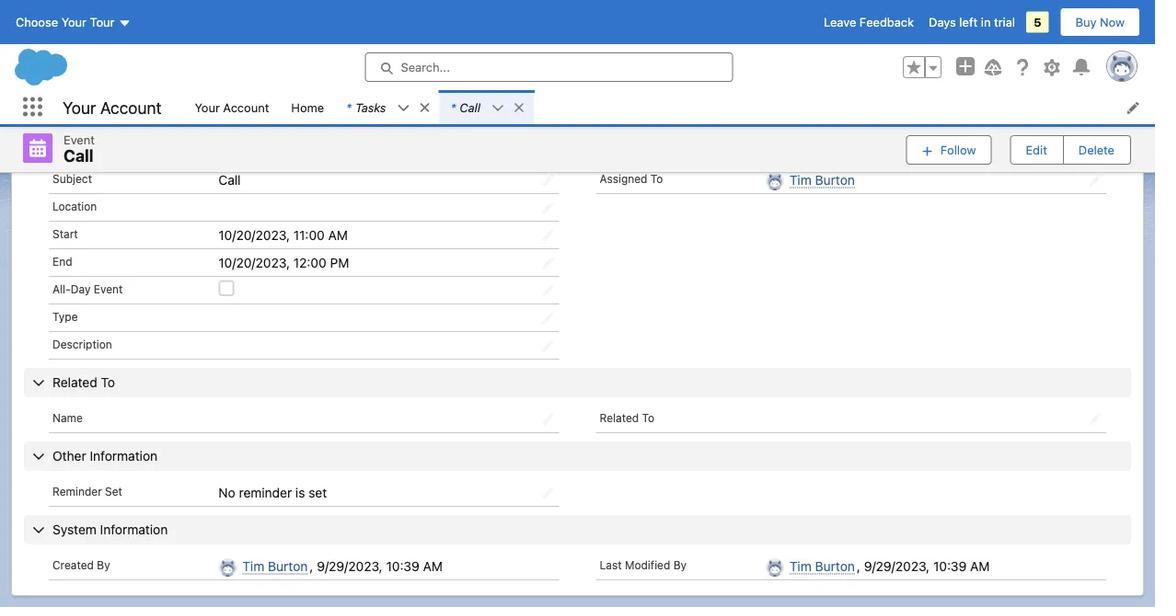 Task type: locate. For each thing, give the bounding box(es) containing it.
event
[[64, 133, 95, 146], [94, 283, 123, 296]]

,
[[310, 559, 313, 574], [857, 559, 861, 574]]

tim burton
[[790, 172, 855, 187], [242, 559, 308, 574], [790, 559, 855, 574]]

0 vertical spatial related to
[[52, 375, 115, 390]]

1 horizontal spatial *
[[451, 100, 456, 114]]

buy now button
[[1060, 7, 1141, 37]]

9/29/2023,
[[317, 559, 383, 574], [864, 559, 930, 574]]

text default image
[[513, 101, 526, 114], [492, 102, 505, 115]]

account
[[100, 97, 162, 117], [223, 100, 269, 114]]

call inside "event call"
[[64, 146, 94, 166]]

10/20/2023, up 10/20/2023, 12:00 pm
[[219, 227, 290, 243]]

2 horizontal spatial call
[[460, 100, 481, 114]]

1 , from the left
[[310, 559, 313, 574]]

account up calendar details
[[100, 97, 162, 117]]

list item
[[335, 90, 440, 124], [440, 90, 534, 124]]

details
[[179, 97, 229, 114], [109, 136, 150, 151]]

related down related to dropdown button
[[600, 412, 639, 424]]

account inside list
[[223, 100, 269, 114]]

related inside dropdown button
[[52, 375, 97, 390]]

0 vertical spatial call
[[460, 100, 481, 114]]

to
[[651, 172, 663, 185], [101, 375, 115, 390], [642, 412, 655, 424]]

details right digest
[[179, 97, 229, 114]]

calendar
[[52, 136, 106, 151]]

call up subject
[[64, 146, 94, 166]]

1 horizontal spatial your account
[[195, 100, 269, 114]]

tim burton link for created by
[[242, 559, 308, 575]]

2 list item from the left
[[440, 90, 534, 124]]

to for name
[[642, 412, 655, 424]]

related to down description
[[52, 375, 115, 390]]

1 horizontal spatial by
[[674, 559, 687, 572]]

0 vertical spatial related
[[269, 97, 320, 114]]

0 vertical spatial to
[[651, 172, 663, 185]]

2 * from the left
[[451, 100, 456, 114]]

call for event call
[[64, 146, 94, 166]]

call right chatter link
[[460, 100, 481, 114]]

system
[[52, 523, 97, 538]]

details inside "dropdown button"
[[109, 136, 150, 151]]

related to down related to dropdown button
[[600, 412, 655, 424]]

days left in trial
[[929, 15, 1016, 29]]

to down related to dropdown button
[[642, 412, 655, 424]]

1 horizontal spatial ,
[[857, 559, 861, 574]]

1 10:39 from the left
[[386, 559, 420, 574]]

your left tour
[[61, 15, 87, 29]]

0 horizontal spatial ,
[[310, 559, 313, 574]]

list
[[184, 90, 1156, 124]]

10:39 for last modified by
[[934, 559, 967, 574]]

your account
[[63, 97, 162, 117], [195, 100, 269, 114]]

account left home link
[[223, 100, 269, 114]]

0 horizontal spatial text default image
[[492, 102, 505, 115]]

am for last modified by
[[971, 559, 990, 574]]

event down the meeting digest link
[[64, 133, 95, 146]]

tim burton link for assigned to
[[790, 172, 855, 188]]

other information
[[52, 449, 158, 464]]

by
[[97, 559, 110, 572], [674, 559, 687, 572]]

text default image down search... button
[[513, 101, 526, 114]]

0 horizontal spatial by
[[97, 559, 110, 572]]

1 vertical spatial details
[[109, 136, 150, 151]]

by right modified
[[674, 559, 687, 572]]

, 9/29/2023, 10:39 am for created by
[[310, 559, 443, 574]]

* left tasks
[[346, 100, 352, 114]]

burton
[[815, 172, 855, 187], [268, 559, 308, 574], [815, 559, 855, 574]]

2 , 9/29/2023, 10:39 am from the left
[[857, 559, 990, 574]]

home
[[291, 100, 324, 114]]

tim for created by
[[242, 559, 265, 574]]

buy now
[[1076, 15, 1125, 29]]

0 horizontal spatial text default image
[[397, 102, 410, 115]]

1 text default image from the left
[[513, 101, 526, 114]]

related link
[[255, 97, 335, 120]]

1 horizontal spatial 10:39
[[934, 559, 967, 574]]

details down digest
[[109, 136, 150, 151]]

0 horizontal spatial , 9/29/2023, 10:39 am
[[310, 559, 443, 574]]

feedback
[[860, 15, 914, 29]]

1 horizontal spatial 9/29/2023,
[[864, 559, 930, 574]]

1 9/29/2023, from the left
[[317, 559, 383, 574]]

0 horizontal spatial account
[[100, 97, 162, 117]]

reminder set
[[52, 485, 122, 498]]

1 vertical spatial 10/20/2023,
[[219, 255, 290, 270]]

search... button
[[365, 52, 733, 82]]

information down set
[[100, 523, 168, 538]]

assigned
[[600, 172, 648, 185]]

information inside dropdown button
[[100, 523, 168, 538]]

1 vertical spatial to
[[101, 375, 115, 390]]

related left * tasks
[[269, 97, 320, 114]]

1 horizontal spatial , 9/29/2023, 10:39 am
[[857, 559, 990, 574]]

leave
[[824, 15, 857, 29]]

list containing your account
[[184, 90, 1156, 124]]

*
[[346, 100, 352, 114], [451, 100, 456, 114]]

2 horizontal spatial am
[[971, 559, 990, 574]]

1 horizontal spatial text default image
[[418, 101, 431, 114]]

10:39 for created by
[[386, 559, 420, 574]]

1 horizontal spatial call
[[219, 172, 241, 187]]

0 horizontal spatial your account
[[63, 97, 162, 117]]

0 horizontal spatial 9/29/2023,
[[317, 559, 383, 574]]

related to button
[[24, 368, 1132, 398]]

* right chatter link
[[451, 100, 456, 114]]

follow
[[941, 143, 976, 157]]

10:39
[[386, 559, 420, 574], [934, 559, 967, 574]]

related up name
[[52, 375, 97, 390]]

1 horizontal spatial account
[[223, 100, 269, 114]]

last
[[600, 559, 622, 572]]

reminder
[[52, 485, 102, 498]]

call down the your account link
[[219, 172, 241, 187]]

1 * from the left
[[346, 100, 352, 114]]

1 vertical spatial group
[[907, 134, 1132, 166]]

your account left home link
[[195, 100, 269, 114]]

left
[[960, 15, 978, 29]]

2 vertical spatial to
[[642, 412, 655, 424]]

leave feedback
[[824, 15, 914, 29]]

0 horizontal spatial related to
[[52, 375, 115, 390]]

10/20/2023, 12:00 pm
[[219, 255, 349, 270]]

1 vertical spatial information
[[100, 523, 168, 538]]

0 vertical spatial details
[[179, 97, 229, 114]]

1 vertical spatial call
[[64, 146, 94, 166]]

tour
[[90, 15, 115, 29]]

11:00
[[294, 227, 325, 243]]

0 horizontal spatial 10:39
[[386, 559, 420, 574]]

no
[[219, 485, 235, 500]]

* for * call
[[451, 100, 456, 114]]

2 10:39 from the left
[[934, 559, 967, 574]]

days
[[929, 15, 956, 29]]

2 9/29/2023, from the left
[[864, 559, 930, 574]]

tim
[[790, 172, 812, 187], [242, 559, 265, 574], [790, 559, 812, 574]]

0 horizontal spatial details
[[109, 136, 150, 151]]

2 vertical spatial related
[[600, 412, 639, 424]]

related to
[[52, 375, 115, 390], [600, 412, 655, 424]]

am
[[328, 227, 348, 243], [423, 559, 443, 574], [971, 559, 990, 574]]

, 9/29/2023, 10:39 am
[[310, 559, 443, 574], [857, 559, 990, 574]]

0 vertical spatial information
[[90, 449, 158, 464]]

0 horizontal spatial call
[[64, 146, 94, 166]]

10/20/2023, for 10/20/2023, 12:00 pm
[[219, 255, 290, 270]]

10/20/2023,
[[219, 227, 290, 243], [219, 255, 290, 270]]

in
[[981, 15, 991, 29]]

text default image right 'chatter'
[[418, 101, 431, 114]]

information inside dropdown button
[[90, 449, 158, 464]]

related
[[269, 97, 320, 114], [52, 375, 97, 390], [600, 412, 639, 424]]

to down description
[[101, 375, 115, 390]]

text default image right tasks
[[397, 102, 410, 115]]

location
[[52, 200, 97, 213]]

1 horizontal spatial related
[[269, 97, 320, 114]]

9/29/2023, for last modified by
[[864, 559, 930, 574]]

other information button
[[24, 442, 1132, 471]]

10/20/2023, up false 'icon'
[[219, 255, 290, 270]]

buy
[[1076, 15, 1097, 29]]

1 , 9/29/2023, 10:39 am from the left
[[310, 559, 443, 574]]

information for other information
[[90, 449, 158, 464]]

calendar details button
[[24, 129, 1132, 158]]

now
[[1100, 15, 1125, 29]]

* tasks
[[346, 100, 386, 114]]

call
[[460, 100, 481, 114], [64, 146, 94, 166], [219, 172, 241, 187]]

event right day
[[94, 283, 123, 296]]

details link
[[165, 97, 244, 120]]

set
[[105, 485, 122, 498]]

your
[[61, 15, 87, 29], [63, 97, 96, 117], [195, 100, 220, 114]]

tim burton link
[[790, 172, 855, 188], [242, 559, 308, 575], [790, 559, 855, 575]]

0 horizontal spatial *
[[346, 100, 352, 114]]

text default image
[[418, 101, 431, 114], [397, 102, 410, 115]]

is
[[296, 485, 305, 500]]

1 vertical spatial related
[[52, 375, 97, 390]]

follow button
[[907, 135, 992, 165]]

call inside list
[[460, 100, 481, 114]]

your account link
[[184, 90, 280, 124]]

1 horizontal spatial related to
[[600, 412, 655, 424]]

text default image right the '* call'
[[492, 102, 505, 115]]

1 horizontal spatial details
[[179, 97, 229, 114]]

trial
[[994, 15, 1016, 29]]

to right assigned
[[651, 172, 663, 185]]

related to inside dropdown button
[[52, 375, 115, 390]]

your account up calendar details
[[63, 97, 162, 117]]

0 horizontal spatial related
[[52, 375, 97, 390]]

0 vertical spatial event
[[64, 133, 95, 146]]

0 vertical spatial 10/20/2023,
[[219, 227, 290, 243]]

1 horizontal spatial text default image
[[513, 101, 526, 114]]

group
[[903, 56, 942, 78], [907, 134, 1132, 166]]

burton for last modified by
[[815, 559, 855, 574]]

calendar details
[[52, 136, 150, 151]]

by right created
[[97, 559, 110, 572]]

false image
[[219, 280, 234, 296]]

information up set
[[90, 449, 158, 464]]

last modified by
[[600, 559, 687, 572]]

2 , from the left
[[857, 559, 861, 574]]

1 vertical spatial related to
[[600, 412, 655, 424]]

1 horizontal spatial am
[[423, 559, 443, 574]]

1 10/20/2023, from the top
[[219, 227, 290, 243]]

2 10/20/2023, from the top
[[219, 255, 290, 270]]



Task type: vqa. For each thing, say whether or not it's contained in the screenshot.
Accounts link
no



Task type: describe. For each thing, give the bounding box(es) containing it.
pm
[[330, 255, 349, 270]]

reminder
[[239, 485, 292, 500]]

no reminder is set
[[219, 485, 327, 500]]

start
[[52, 227, 78, 240]]

1 list item from the left
[[335, 90, 440, 124]]

system information button
[[24, 516, 1132, 545]]

* call
[[451, 100, 481, 114]]

choose your tour
[[16, 15, 115, 29]]

digest
[[96, 97, 139, 114]]

event call
[[64, 133, 95, 166]]

group containing follow
[[907, 134, 1132, 166]]

meeting digest
[[38, 97, 139, 114]]

created by
[[52, 559, 110, 572]]

9/29/2023, for created by
[[317, 559, 383, 574]]

tim for last modified by
[[790, 559, 812, 574]]

set
[[309, 485, 327, 500]]

type
[[52, 310, 78, 323]]

2 horizontal spatial related
[[600, 412, 639, 424]]

tim burton link for last modified by
[[790, 559, 855, 575]]

burton for assigned to
[[815, 172, 855, 187]]

tasks
[[355, 100, 386, 114]]

your inside dropdown button
[[61, 15, 87, 29]]

day
[[71, 283, 91, 296]]

choose
[[16, 15, 58, 29]]

0 vertical spatial group
[[903, 56, 942, 78]]

all-day event
[[52, 283, 123, 296]]

tim burton for assigned to
[[790, 172, 855, 187]]

information for system information
[[100, 523, 168, 538]]

burton for created by
[[268, 559, 308, 574]]

call for * call
[[460, 100, 481, 114]]

name
[[52, 412, 83, 424]]

tim burton for created by
[[242, 559, 308, 574]]

, for last modified by
[[857, 559, 861, 574]]

choose your tour button
[[15, 7, 132, 37]]

2 by from the left
[[674, 559, 687, 572]]

am for created by
[[423, 559, 443, 574]]

1 text default image from the left
[[418, 101, 431, 114]]

2 vertical spatial call
[[219, 172, 241, 187]]

0 horizontal spatial am
[[328, 227, 348, 243]]

10/20/2023, for 10/20/2023, 11:00 am
[[219, 227, 290, 243]]

chatter
[[360, 97, 410, 114]]

home link
[[280, 90, 335, 124]]

assigned to
[[600, 172, 663, 185]]

tim burton for last modified by
[[790, 559, 855, 574]]

description
[[52, 338, 112, 351]]

your left 'related' link
[[195, 100, 220, 114]]

your account inside list
[[195, 100, 269, 114]]

other
[[52, 449, 86, 464]]

2 text default image from the left
[[397, 102, 410, 115]]

edit button
[[1011, 136, 1062, 164]]

all-
[[52, 283, 71, 296]]

meeting
[[38, 97, 92, 114]]

2 text default image from the left
[[492, 102, 505, 115]]

subject
[[52, 172, 92, 185]]

* for * tasks
[[346, 100, 352, 114]]

5
[[1034, 15, 1042, 29]]

system information
[[52, 523, 168, 538]]

search...
[[401, 60, 450, 74]]

, for created by
[[310, 559, 313, 574]]

12:00
[[294, 255, 327, 270]]

your up calendar on the top left
[[63, 97, 96, 117]]

, 9/29/2023, 10:39 am for last modified by
[[857, 559, 990, 574]]

to inside related to dropdown button
[[101, 375, 115, 390]]

meeting digest link
[[23, 97, 154, 120]]

leave feedback link
[[824, 15, 914, 29]]

delete button
[[1064, 136, 1130, 164]]

modified
[[625, 559, 671, 572]]

edit
[[1026, 143, 1048, 157]]

1 by from the left
[[97, 559, 110, 572]]

10/20/2023, 11:00 am
[[219, 227, 348, 243]]

end
[[52, 255, 72, 268]]

to for subject
[[651, 172, 663, 185]]

delete
[[1079, 143, 1115, 157]]

tim for assigned to
[[790, 172, 812, 187]]

chatter link
[[346, 97, 425, 120]]

1 vertical spatial event
[[94, 283, 123, 296]]

created
[[52, 559, 94, 572]]



